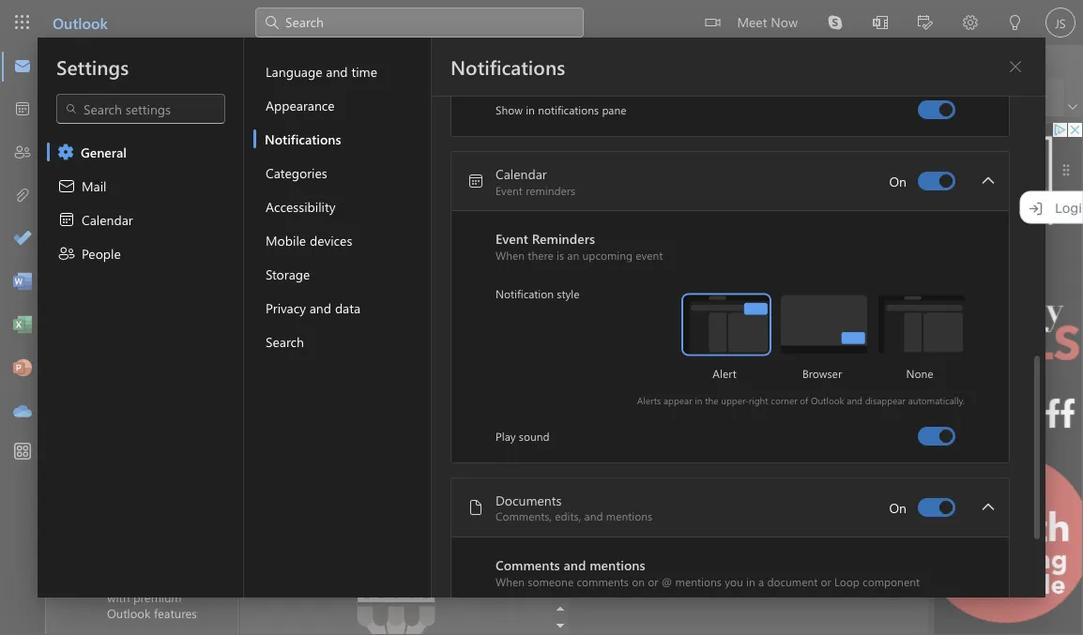 Task type: locate. For each thing, give the bounding box(es) containing it.
microsoft inside message list section
[[359, 529, 414, 547]]

0 vertical spatial calendar
[[496, 166, 547, 183]]

event right ad
[[496, 183, 523, 198]]

tab list
[[93, 45, 270, 74]]

1 vertical spatial 365
[[161, 573, 181, 590]]

pane
[[602, 103, 626, 118]]

the left upper-
[[705, 394, 718, 407]]

2  button from the top
[[973, 493, 1003, 523]]

home button
[[93, 45, 157, 74]]

 button
[[1000, 52, 1030, 82]]

to for upgrade to microsoft 365
[[343, 529, 355, 547]]

1 vertical spatial to
[[343, 529, 355, 547]]

and right edits,
[[584, 509, 603, 524]]

and inside button
[[326, 62, 348, 80]]


[[65, 102, 78, 115]]

in right show at the left
[[526, 103, 535, 118]]

when inside event reminders when there is an upcoming event
[[496, 248, 525, 263]]

mentions right edits,
[[606, 509, 652, 524]]

free.
[[876, 404, 903, 421]]

1 horizontal spatial microsoft
[[359, 529, 414, 547]]

you
[[830, 404, 852, 421], [725, 574, 743, 589]]

2 vertical spatial to
[[157, 557, 168, 574]]

your left look
[[336, 342, 362, 359]]

1 horizontal spatial or
[[821, 574, 831, 589]]

products
[[494, 195, 546, 212]]

1 or from the left
[[648, 574, 658, 589]]

privacy
[[266, 299, 306, 316]]

1 horizontal spatial of
[[800, 394, 808, 407]]

0 horizontal spatial you
[[725, 574, 743, 589]]

1 horizontal spatial upgrade
[[289, 529, 339, 547]]

calendar
[[496, 166, 547, 183], [82, 211, 133, 228]]

0 horizontal spatial upgrade
[[107, 557, 154, 574]]

to
[[838, 431, 850, 448], [343, 529, 355, 547], [157, 557, 168, 574]]

0 vertical spatial to
[[838, 431, 850, 448]]

1 vertical spatial 
[[979, 499, 998, 518]]


[[1008, 59, 1023, 74]]

1 horizontal spatial calendar
[[496, 166, 547, 183]]

the
[[705, 394, 718, 407], [618, 431, 637, 448]]

favorites
[[113, 133, 173, 153]]

your inside message list section
[[336, 342, 362, 359]]

2  from the top
[[979, 499, 998, 518]]

1  button from the top
[[973, 167, 1003, 197]]

meet now
[[737, 13, 798, 30]]

1 vertical spatial microsoft
[[107, 573, 158, 590]]

0 vertical spatial notifications
[[450, 53, 565, 80]]

document containing settings
[[0, 0, 1083, 635]]


[[57, 244, 76, 263]]

search
[[266, 333, 304, 350]]

reminders
[[532, 231, 595, 248]]

outlook up  button
[[53, 12, 108, 32]]

with up 'camera'
[[800, 404, 826, 421]]

tab list containing home
[[93, 45, 270, 74]]


[[466, 499, 485, 518]]

word image
[[13, 273, 32, 292]]

1 horizontal spatial your
[[722, 431, 748, 448]]

with inside the upgrade to microsoft 365 with
[[107, 589, 130, 606]]

Search settings search field
[[78, 99, 206, 118]]

1 vertical spatial your
[[722, 431, 748, 448]]

2 horizontal spatial to
[[838, 431, 850, 448]]

2 horizontal spatial with
[[800, 404, 826, 421]]

calendar inside " calendar"
[[82, 211, 133, 228]]

phone
[[752, 431, 789, 448]]

1 horizontal spatial notifications
[[450, 53, 565, 80]]

and for privacy and data
[[309, 299, 331, 316]]

documents
[[496, 492, 562, 509]]

1 horizontal spatial to
[[343, 529, 355, 547]]

1 horizontal spatial with
[[694, 431, 718, 448]]


[[529, 267, 541, 278]]

qr
[[641, 431, 658, 448]]

when left there at the top
[[496, 248, 525, 263]]

microsoft inside the upgrade to microsoft 365 with
[[107, 573, 158, 590]]

or
[[648, 574, 658, 589], [821, 574, 831, 589]]

outlook link
[[53, 0, 108, 45]]

notifications button
[[253, 122, 431, 156]]

with down places.
[[694, 431, 718, 448]]

alert
[[713, 366, 736, 381]]

0 vertical spatial upgrade
[[289, 529, 339, 547]]

2 event from the top
[[496, 231, 528, 248]]

event inside calendar event reminders
[[496, 183, 523, 198]]

1 event from the top
[[496, 183, 523, 198]]

time
[[351, 62, 377, 80]]

1 vertical spatial you
[[725, 574, 743, 589]]

365 inside message list section
[[417, 529, 438, 547]]

1 horizontal spatial 365
[[417, 529, 438, 547]]

0 vertical spatial when
[[496, 248, 525, 263]]

event
[[496, 183, 523, 198], [496, 231, 528, 248]]

csm metal deck - high quality products
[[304, 195, 546, 212]]

files image
[[13, 187, 32, 206]]

in left a
[[746, 574, 755, 589]]

started
[[276, 263, 318, 281]]

0 vertical spatial  button
[[973, 167, 1003, 197]]


[[57, 210, 76, 229]]

2 horizontal spatial in
[[746, 574, 755, 589]]

take
[[718, 404, 745, 421]]

365 for upgrade to microsoft 365 with
[[161, 573, 181, 590]]

0 vertical spatial 365
[[417, 529, 438, 547]]

0 horizontal spatial microsoft
[[107, 573, 158, 590]]

1 horizontal spatial the
[[705, 394, 718, 407]]

0 vertical spatial with
[[800, 404, 826, 421]]

0 vertical spatial you
[[830, 404, 852, 421]]

outlook down browser
[[811, 394, 844, 407]]

settings
[[120, 88, 166, 106]]

0 vertical spatial in
[[526, 103, 535, 118]]

outlook inside notifications tab panel
[[811, 394, 844, 407]]

in inside comments and mentions when someone comments on or @ mentions you in a document or loop component
[[746, 574, 755, 589]]

0 vertical spatial 
[[979, 172, 998, 191]]

0 horizontal spatial the
[[618, 431, 637, 448]]

notifications down the 'appearance'
[[265, 130, 341, 147]]

calendar image
[[13, 100, 32, 119]]

notifications tab panel
[[432, 0, 1045, 635]]

2 vertical spatial in
[[746, 574, 755, 589]]

categories button
[[253, 156, 431, 190]]

1 horizontal spatial you
[[830, 404, 852, 421]]

settings heading
[[56, 53, 129, 80]]

0 vertical spatial microsoft
[[359, 529, 414, 547]]

to inside message list section
[[343, 529, 355, 547]]

microsoft
[[359, 529, 414, 547], [107, 573, 158, 590]]

1 vertical spatial calendar
[[82, 211, 133, 228]]

upcoming
[[582, 248, 633, 263]]

with
[[800, 404, 826, 421], [694, 431, 718, 448], [107, 589, 130, 606]]

upgrade for upgrade to microsoft 365
[[289, 529, 339, 547]]


[[705, 15, 720, 30]]

and left data at the left of the page
[[309, 299, 331, 316]]

365
[[417, 529, 438, 547], [161, 573, 181, 590]]

get
[[252, 263, 272, 281]]

document
[[0, 0, 1083, 635]]

people image
[[13, 144, 32, 162]]

onedrive image
[[13, 403, 32, 421]]

1 vertical spatial  button
[[973, 493, 1003, 523]]


[[56, 143, 75, 161]]

metaldecking.com
[[304, 176, 414, 193]]

notifications up show at the left
[[450, 53, 565, 80]]

upgrade inside message list section
[[289, 529, 339, 547]]

upgrade inside the upgrade to microsoft 365 with
[[107, 557, 154, 574]]

1 vertical spatial upgrade
[[107, 557, 154, 574]]

comments and mentions when someone comments on or @ mentions you in a document or loop component
[[496, 557, 920, 589]]

mentions inside documents comments, edits, and mentions
[[606, 509, 652, 524]]

 calendar
[[57, 210, 133, 229]]

365 inside the upgrade to microsoft 365 with
[[161, 573, 181, 590]]

0 vertical spatial your
[[336, 342, 362, 359]]

and inside comments and mentions when someone comments on or @ mentions you in a document or loop component
[[563, 557, 586, 574]]

outlook up the phone
[[748, 404, 797, 421]]

scan
[[587, 431, 615, 448]]

high
[[415, 195, 444, 212]]

upper-
[[721, 394, 749, 407]]

outlook left 'features'
[[107, 605, 151, 621]]

2 vertical spatial with
[[107, 589, 130, 606]]

calendar up "people"
[[82, 211, 133, 228]]

1 vertical spatial the
[[618, 431, 637, 448]]

edits,
[[555, 509, 581, 524]]


[[111, 248, 130, 267]]

left-rail-appbar navigation
[[4, 45, 41, 434]]

or left loop
[[821, 574, 831, 589]]

1 horizontal spatial in
[[695, 394, 702, 407]]

0 horizontal spatial calendar
[[82, 211, 133, 228]]

0 horizontal spatial 365
[[161, 573, 181, 590]]

to for upgrade to microsoft 365 with
[[157, 557, 168, 574]]

event down products
[[496, 231, 528, 248]]

0 horizontal spatial of
[[300, 304, 311, 321]]

365 for upgrade to microsoft 365
[[417, 529, 438, 547]]

when left someone
[[496, 574, 525, 589]]

1  from the top
[[979, 172, 998, 191]]

storage
[[266, 265, 310, 282]]

of inside notifications tab panel
[[800, 394, 808, 407]]

and right comments
[[563, 557, 586, 574]]

of right 0
[[300, 304, 311, 321]]

1 when from the top
[[496, 248, 525, 263]]

dialog
[[0, 0, 1083, 635]]

mail image
[[13, 57, 32, 76]]

show
[[496, 103, 523, 118]]

accessibility button
[[253, 190, 431, 223]]

of right corner
[[800, 394, 808, 407]]

there
[[528, 248, 553, 263]]

 button
[[524, 135, 554, 161]]

application
[[0, 0, 1083, 635]]

microsoft for upgrade to microsoft 365 with
[[107, 573, 158, 590]]

or left @ at bottom right
[[648, 574, 658, 589]]

0 vertical spatial of
[[300, 304, 311, 321]]

0 horizontal spatial with
[[107, 589, 130, 606]]

1 vertical spatial of
[[800, 394, 808, 407]]

0 horizontal spatial to
[[157, 557, 168, 574]]

0 vertical spatial event
[[496, 183, 523, 198]]

 for 
[[979, 499, 998, 518]]

storage button
[[253, 257, 431, 291]]

notifications inside notifications button
[[265, 130, 341, 147]]

alerts appear in the upper-right corner of outlook and disappear automatically.
[[637, 394, 965, 407]]

outlook down take
[[704, 448, 751, 465]]

you left for
[[830, 404, 852, 421]]

and left time
[[326, 62, 348, 80]]

an
[[567, 248, 579, 263]]

0 vertical spatial the
[[705, 394, 718, 407]]

calendar up products
[[496, 166, 547, 183]]

when
[[496, 248, 525, 263], [496, 574, 525, 589]]

ad
[[470, 178, 481, 191]]

1 vertical spatial in
[[695, 394, 702, 407]]

more apps image
[[13, 443, 32, 462]]

0 horizontal spatial or
[[648, 574, 658, 589]]

 button for 
[[973, 167, 1003, 197]]

the left qr
[[618, 431, 637, 448]]

 view settings
[[67, 88, 166, 107]]

1 vertical spatial event
[[496, 231, 528, 248]]

tree
[[68, 351, 204, 635]]

event reminders when there is an upcoming event
[[496, 231, 663, 263]]

1 vertical spatial with
[[694, 431, 718, 448]]

play
[[496, 429, 516, 444]]

0 horizontal spatial notifications
[[265, 130, 341, 147]]

upgrade
[[289, 529, 339, 547], [107, 557, 154, 574]]

0 horizontal spatial your
[[336, 342, 362, 359]]

in right appear
[[695, 394, 702, 407]]

application containing settings
[[0, 0, 1083, 635]]

you left a
[[725, 574, 743, 589]]

1 vertical spatial notifications
[[265, 130, 341, 147]]

help button
[[215, 45, 270, 74]]

2 when from the top
[[496, 574, 525, 589]]

to inside the upgrade to microsoft 365 with
[[157, 557, 168, 574]]

and left the disappear on the right bottom
[[847, 394, 862, 407]]

-
[[406, 195, 411, 212]]


[[979, 172, 998, 191], [979, 499, 998, 518]]

in
[[526, 103, 535, 118], [695, 394, 702, 407], [746, 574, 755, 589]]

and inside button
[[309, 299, 331, 316]]

with left the premium
[[107, 589, 130, 606]]

layout group
[[302, 79, 487, 113]]

1 vertical spatial when
[[496, 574, 525, 589]]

your down take
[[722, 431, 748, 448]]



Task type: vqa. For each thing, say whether or not it's contained in the screenshot.
the  TREE ITEM related to 
no



Task type: describe. For each thing, give the bounding box(es) containing it.
general
[[81, 143, 127, 160]]

right
[[749, 394, 768, 407]]

mail
[[82, 177, 106, 194]]


[[111, 173, 130, 191]]

features
[[154, 605, 197, 621]]

language
[[266, 62, 322, 80]]

outlook banner
[[0, 0, 1083, 45]]

dialog containing settings
[[0, 0, 1083, 635]]

meet
[[737, 13, 767, 30]]

upgrade to microsoft 365
[[289, 529, 438, 547]]

of inside message list section
[[300, 304, 311, 321]]

event
[[636, 248, 663, 263]]

notification
[[496, 286, 554, 301]]

and for language and time
[[326, 62, 348, 80]]

none
[[906, 366, 933, 381]]

microsoft for upgrade to microsoft 365
[[359, 529, 414, 547]]

m
[[275, 185, 287, 203]]

mentions left @ at bottom right
[[590, 557, 645, 574]]

csm
[[304, 195, 332, 212]]

appear
[[664, 394, 692, 407]]

view
[[89, 88, 117, 106]]

settings tab list
[[38, 38, 244, 598]]

powerpoint image
[[13, 359, 32, 378]]

search button
[[253, 325, 431, 358]]


[[111, 210, 130, 229]]

0 of 6 complete
[[289, 304, 380, 321]]

comments,
[[496, 509, 552, 524]]

 button
[[55, 46, 93, 78]]

outlook inside banner
[[53, 12, 108, 32]]

privacy and data button
[[253, 291, 431, 325]]

someone
[[528, 574, 574, 589]]

documents comments, edits, and mentions
[[496, 492, 652, 524]]

you're going places. take outlook with you for free. scan the qr code with your phone camera to download outlook mobile
[[587, 404, 911, 465]]

settings
[[56, 53, 129, 80]]

 button for 
[[973, 493, 1003, 523]]

alerts
[[637, 394, 661, 407]]

when inside comments and mentions when someone comments on or @ mentions you in a document or loop component
[[496, 574, 525, 589]]

notification style
[[496, 286, 580, 301]]

upgrade for upgrade to microsoft 365 with
[[107, 557, 154, 574]]

categories
[[266, 164, 327, 181]]

metaldecking.com image
[[266, 179, 296, 209]]

6
[[315, 304, 322, 321]]

choose
[[289, 342, 332, 359]]

2 or from the left
[[821, 574, 831, 589]]

to do image
[[13, 230, 32, 249]]

and inside documents comments, edits, and mentions
[[584, 509, 603, 524]]

0 horizontal spatial in
[[526, 103, 535, 118]]

 for 
[[979, 172, 998, 191]]

a
[[758, 574, 764, 589]]

mobile
[[266, 231, 306, 249]]

 button
[[77, 126, 109, 160]]

is
[[557, 248, 564, 263]]

play sound
[[496, 429, 550, 444]]

notifications inside notifications tab panel
[[450, 53, 565, 80]]

comments
[[577, 574, 629, 589]]

appearance button
[[253, 88, 431, 122]]

calendar event reminders
[[496, 166, 575, 198]]

you inside comments and mentions when someone comments on or @ mentions you in a document or loop component
[[725, 574, 743, 589]]

premium
[[133, 589, 182, 606]]

download
[[854, 431, 911, 448]]

browser
[[802, 366, 842, 381]]

corner
[[771, 394, 797, 407]]

deck
[[373, 195, 402, 212]]

look
[[366, 342, 391, 359]]

event inside event reminders when there is an upcoming event
[[496, 231, 528, 248]]

favorites tree
[[68, 118, 204, 313]]

excel image
[[13, 316, 32, 335]]

devices
[[310, 231, 352, 249]]

the inside the you're going places. take outlook with you for free. scan the qr code with your phone camera to download outlook mobile
[[618, 431, 637, 448]]

favorites tree item
[[68, 126, 204, 163]]

help
[[229, 51, 256, 68]]

the inside notifications tab panel
[[705, 394, 718, 407]]

notifications heading
[[450, 53, 565, 80]]

 button
[[520, 257, 550, 287]]

code
[[662, 431, 690, 448]]

component
[[863, 574, 920, 589]]

people
[[82, 244, 121, 262]]

mentions right @ at bottom right
[[675, 574, 722, 589]]

reminders
[[526, 183, 575, 198]]

message list section
[[240, 120, 569, 635]]

mobile
[[755, 448, 795, 465]]

@
[[661, 574, 672, 589]]

to inside the you're going places. take outlook with you for free. scan the qr code with your phone camera to download outlook mobile
[[838, 431, 850, 448]]


[[466, 172, 485, 191]]


[[259, 304, 278, 323]]

calendar inside calendar event reminders
[[496, 166, 547, 183]]

your inside the you're going places. take outlook with you for free. scan the qr code with your phone camera to download outlook mobile
[[722, 431, 748, 448]]

outlook inside premium outlook features
[[107, 605, 151, 621]]

sound
[[519, 429, 550, 444]]


[[259, 342, 278, 360]]

show in notifications pane
[[496, 103, 626, 118]]

language and time button
[[253, 54, 431, 88]]


[[86, 136, 101, 151]]

premium outlook features
[[107, 589, 197, 621]]

get started
[[252, 263, 318, 281]]

you're
[[596, 404, 632, 421]]

automatically.
[[908, 394, 965, 407]]

inbox
[[306, 134, 344, 155]]


[[67, 88, 85, 107]]

and for comments and mentions when someone comments on or @ mentions you in a document or loop component
[[563, 557, 586, 574]]

metal
[[335, 195, 369, 212]]

disappear
[[865, 394, 906, 407]]

on
[[632, 574, 645, 589]]


[[64, 52, 84, 72]]

0
[[289, 304, 296, 321]]

you inside the you're going places. take outlook with you for free. scan the qr code with your phone camera to download outlook mobile
[[830, 404, 852, 421]]

privacy and data
[[266, 299, 360, 316]]



